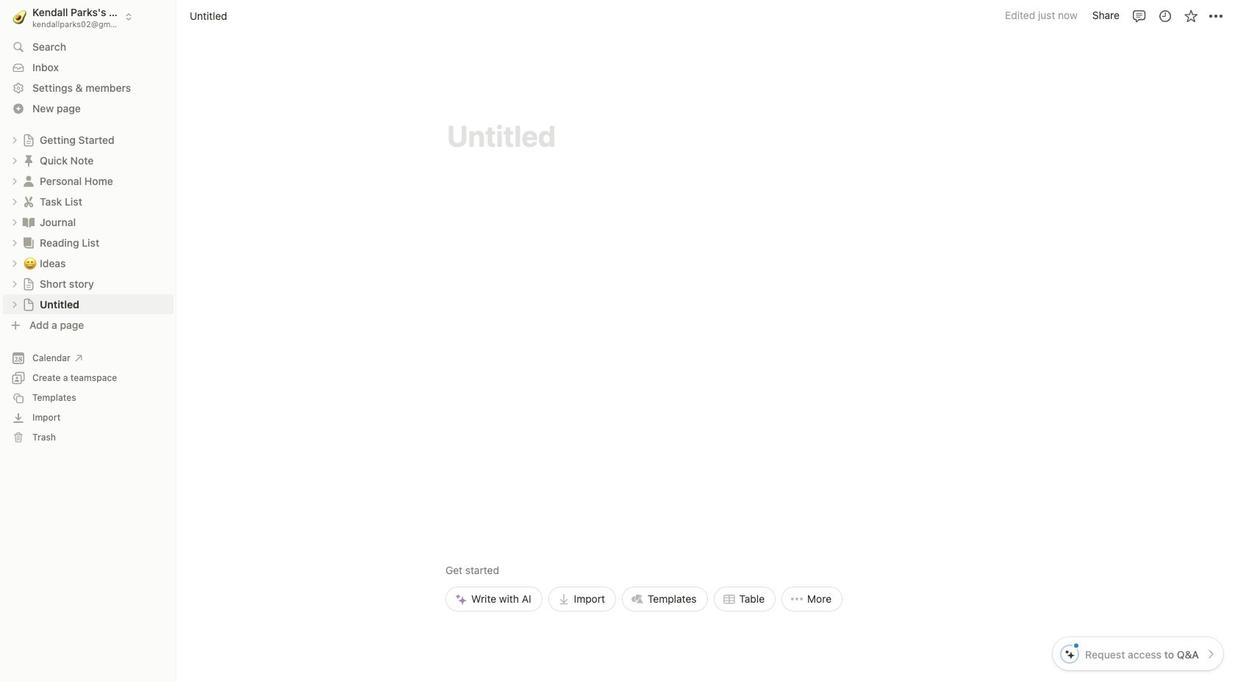 Task type: locate. For each thing, give the bounding box(es) containing it.
4 open image from the top
[[10, 300, 19, 309]]

open image
[[10, 136, 19, 144], [10, 197, 19, 206], [10, 218, 19, 227], [10, 259, 19, 268], [10, 280, 19, 289]]

1 open image from the top
[[10, 136, 19, 144]]

4 open image from the top
[[10, 259, 19, 268]]

favorite image
[[1183, 8, 1198, 23]]

open image
[[10, 156, 19, 165], [10, 177, 19, 186], [10, 239, 19, 247], [10, 300, 19, 309]]

🥑 image
[[13, 8, 27, 26]]

5 open image from the top
[[10, 280, 19, 289]]

updates image
[[1158, 8, 1172, 23]]

3 open image from the top
[[10, 218, 19, 227]]

2 open image from the top
[[10, 197, 19, 206]]

menu
[[446, 461, 843, 612]]

1 open image from the top
[[10, 156, 19, 165]]

change page icon image
[[22, 133, 35, 147], [21, 153, 36, 168], [21, 174, 36, 189], [21, 194, 36, 209], [21, 215, 36, 230], [21, 236, 36, 250], [22, 278, 35, 291], [22, 298, 35, 311]]



Task type: vqa. For each thing, say whether or not it's contained in the screenshot.
fourth Open icon from the top of the page
yes



Task type: describe. For each thing, give the bounding box(es) containing it.
comments image
[[1132, 8, 1146, 23]]

3 open image from the top
[[10, 239, 19, 247]]

😀 image
[[24, 255, 37, 272]]

2 open image from the top
[[10, 177, 19, 186]]



